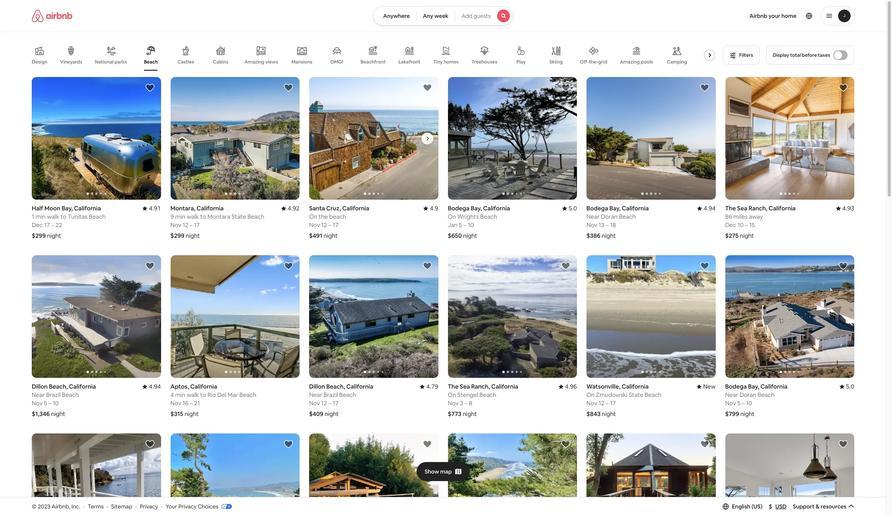 Task type: describe. For each thing, give the bounding box(es) containing it.
before
[[802, 52, 818, 58]]

$409
[[309, 410, 324, 418]]

any week button
[[416, 6, 456, 25]]

to for aptos,
[[200, 391, 206, 399]]

nov inside the sea ranch, california on stengel beach nov 3 – 8 $773 night
[[448, 400, 459, 407]]

4
[[171, 391, 174, 399]]

to inside half moon bay, california 1 min walk to tunitas beach dec 17 – 22 $299 night
[[61, 213, 67, 220]]

english
[[732, 503, 751, 510]]

4.9 out of 5 average rating image
[[424, 205, 439, 212]]

sea for stengel
[[460, 383, 470, 391]]

min for montara,
[[175, 213, 185, 220]]

anywhere
[[383, 12, 410, 19]]

california inside the sea ranch, california on stengel beach nov 3 – 8 $773 night
[[492, 383, 519, 391]]

beach, for nov 12 – 17
[[327, 383, 345, 391]]

– inside santa cruz, california on the beach nov 12 – 17 $491 night
[[329, 221, 332, 229]]

resources
[[821, 503, 847, 510]]

omg!
[[331, 59, 343, 65]]

nov for dillon beach, california near brazil beach nov 12 – 17 $409 night
[[309, 400, 320, 407]]

$315
[[171, 410, 183, 418]]

12 for watsonville,
[[599, 400, 605, 407]]

cruz,
[[327, 205, 341, 212]]

california inside the "montara, california 9 min walk to montara state beach nov 12 – 17 $299 night"
[[197, 205, 224, 212]]

english (us)
[[732, 503, 763, 510]]

nov for bodega bay, california near doran beach nov 13 – 18 $386 night
[[587, 221, 598, 229]]

airbnb,
[[52, 503, 70, 510]]

california inside watsonville, california on zmudowski state beach nov 12 – 17 $843 night
[[622, 383, 649, 391]]

on inside watsonville, california on zmudowski state beach nov 12 – 17 $843 night
[[587, 391, 595, 399]]

santa cruz, california on the beach nov 12 – 17 $491 night
[[309, 205, 370, 240]]

5.0 out of 5 average rating image for bodega bay, california near doran beach nov 5 – 10 $799 night
[[840, 383, 855, 391]]

min for aptos,
[[175, 391, 185, 399]]

beach inside half moon bay, california 1 min walk to tunitas beach dec 17 – 22 $299 night
[[89, 213, 106, 220]]

&
[[816, 503, 820, 510]]

to for montara,
[[200, 213, 206, 220]]

17 for watsonville, california
[[610, 400, 616, 407]]

beach inside bodega bay, california near doran beach nov 13 – 18 $386 night
[[619, 213, 636, 220]]

off-
[[580, 59, 589, 65]]

beach inside aptos, california 4 min walk to rio del mar beach nov 16 – 21 $315 night
[[240, 391, 256, 399]]

sitemap link
[[111, 503, 132, 510]]

usd
[[776, 503, 787, 510]]

none search field containing anywhere
[[373, 6, 513, 25]]

beach inside bodega bay, california on wrights beach jan 5 – 10 $650 night
[[481, 213, 497, 220]]

4.94 for dillon beach, california near brazil beach nov 5 – 10 $1,346 night
[[149, 383, 161, 391]]

beach inside watsonville, california on zmudowski state beach nov 12 – 17 $843 night
[[645, 391, 662, 399]]

cabins
[[213, 59, 229, 65]]

1
[[32, 213, 34, 220]]

night inside the sea ranch, california on stengel beach nov 3 – 8 $773 night
[[463, 410, 477, 418]]

10 for dillon beach, california near brazil beach nov 5 – 10 $1,346 night
[[53, 400, 59, 407]]

2 horizontal spatial add to wishlist: half moon bay, california image
[[839, 440, 849, 449]]

support & resources
[[794, 503, 847, 510]]

2 · from the left
[[107, 503, 108, 510]]

4.91
[[149, 205, 161, 212]]

add to wishlist: aptos, california image
[[284, 261, 293, 271]]

show map
[[425, 468, 452, 475]]

night inside half moon bay, california 1 min walk to tunitas beach dec 17 – 22 $299 night
[[47, 232, 61, 240]]

4.79 out of 5 average rating image
[[420, 383, 439, 391]]

bodega bay, california on wrights beach jan 5 – 10 $650 night
[[448, 205, 511, 240]]

beach inside dillon beach, california near brazil beach nov 12 – 17 $409 night
[[340, 391, 356, 399]]

the sea ranch, california 86 miles away dec 10 – 15 $275 night
[[726, 205, 796, 240]]

california inside half moon bay, california 1 min walk to tunitas beach dec 17 – 22 $299 night
[[74, 205, 101, 212]]

watsonville,
[[587, 383, 621, 391]]

beach inside the "montara, california 9 min walk to montara state beach nov 12 – 17 $299 night"
[[248, 213, 264, 220]]

5 for brazil
[[44, 400, 47, 407]]

17 for santa cruz, california
[[333, 221, 339, 229]]

home
[[782, 12, 797, 19]]

taxes
[[819, 52, 831, 58]]

on inside the sea ranch, california on stengel beach nov 3 – 8 $773 night
[[448, 391, 456, 399]]

beach inside bodega bay, california near doran beach nov 5 – 10 $799 night
[[758, 391, 775, 399]]

pools
[[641, 59, 654, 65]]

national parks
[[95, 59, 127, 65]]

california inside santa cruz, california on the beach nov 12 – 17 $491 night
[[343, 205, 370, 212]]

night inside the "montara, california 9 min walk to montara state beach nov 12 – 17 $299 night"
[[186, 232, 200, 240]]

4.93
[[843, 205, 855, 212]]

– inside the sea ranch, california 86 miles away dec 10 – 15 $275 night
[[746, 221, 748, 229]]

amazing for amazing views
[[245, 59, 265, 65]]

– inside the "montara, california 9 min walk to montara state beach nov 12 – 17 $299 night"
[[190, 221, 193, 229]]

add guests
[[462, 12, 491, 19]]

walk inside half moon bay, california 1 min walk to tunitas beach dec 17 – 22 $299 night
[[47, 213, 59, 220]]

montara,
[[171, 205, 196, 212]]

ranch, for beach
[[472, 383, 490, 391]]

$773
[[448, 410, 462, 418]]

group containing national parks
[[32, 40, 723, 71]]

12 for dillon
[[321, 400, 327, 407]]

4.91 out of 5 average rating image
[[143, 205, 161, 212]]

– inside dillon beach, california near brazil beach nov 5 – 10 $1,346 night
[[48, 400, 51, 407]]

night inside watsonville, california on zmudowski state beach nov 12 – 17 $843 night
[[602, 410, 616, 418]]

17 inside half moon bay, california 1 min walk to tunitas beach dec 17 – 22 $299 night
[[44, 221, 50, 229]]

near for dillon beach, california near brazil beach nov 12 – 17 $409 night
[[309, 391, 322, 399]]

bodega for bodega bay, california on wrights beach jan 5 – 10 $650 night
[[448, 205, 470, 212]]

dillon for dillon beach, california near brazil beach nov 12 – 17 $409 night
[[309, 383, 325, 391]]

dillon beach, california near brazil beach nov 12 – 17 $409 night
[[309, 383, 374, 418]]

del
[[217, 391, 227, 399]]

miles
[[734, 213, 748, 220]]

terms link
[[88, 503, 104, 510]]

the-
[[589, 59, 599, 65]]

nov for dillon beach, california near brazil beach nov 5 – 10 $1,346 night
[[32, 400, 43, 407]]

$ usd
[[769, 503, 787, 510]]

night inside aptos, california 4 min walk to rio del mar beach nov 16 – 21 $315 night
[[185, 410, 199, 418]]

profile element
[[523, 0, 855, 32]]

california inside aptos, california 4 min walk to rio del mar beach nov 16 – 21 $315 night
[[190, 383, 217, 391]]

california inside bodega bay, california near doran beach nov 13 – 18 $386 night
[[622, 205, 649, 212]]

zmudowski
[[596, 391, 628, 399]]

any
[[423, 12, 434, 19]]

4.96 out of 5 average rating image
[[559, 383, 577, 391]]

4.94 for bodega bay, california near doran beach nov 13 – 18 $386 night
[[704, 205, 716, 212]]

national
[[95, 59, 114, 65]]

rio
[[208, 391, 216, 399]]

4.96
[[565, 383, 577, 391]]

your
[[166, 503, 177, 510]]

doran for 18
[[601, 213, 618, 220]]

12 for santa
[[321, 221, 327, 229]]

bay, inside half moon bay, california 1 min walk to tunitas beach dec 17 – 22 $299 night
[[62, 205, 73, 212]]

add to wishlist: dillon beach, california image
[[145, 261, 155, 271]]

california inside bodega bay, california on wrights beach jan 5 – 10 $650 night
[[484, 205, 511, 212]]

aptos,
[[171, 383, 189, 391]]

– inside the sea ranch, california on stengel beach nov 3 – 8 $773 night
[[465, 400, 468, 407]]

sea for miles
[[738, 205, 748, 212]]

– inside bodega bay, california on wrights beach jan 5 – 10 $650 night
[[464, 221, 467, 229]]

night inside bodega bay, california on wrights beach jan 5 – 10 $650 night
[[463, 232, 478, 240]]

5 for wrights
[[459, 221, 462, 229]]

airbnb
[[750, 12, 768, 19]]

night inside bodega bay, california near doran beach nov 13 – 18 $386 night
[[602, 232, 616, 240]]

off-the-grid
[[580, 59, 608, 65]]

grid
[[599, 59, 608, 65]]

add to wishlist: stinson beach, california image
[[423, 440, 432, 449]]

21
[[194, 400, 200, 407]]

design
[[32, 59, 47, 65]]

night inside the sea ranch, california 86 miles away dec 10 – 15 $275 night
[[740, 232, 755, 240]]

your
[[769, 12, 781, 19]]

beach inside the sea ranch, california on stengel beach nov 3 – 8 $773 night
[[480, 391, 497, 399]]

add to wishlist: bodega bay, california image for bodega bay, california near doran beach nov 5 – 10 $799 night
[[839, 261, 849, 271]]

bodega bay, california near doran beach nov 13 – 18 $386 night
[[587, 205, 649, 240]]

nov for bodega bay, california near doran beach nov 5 – 10 $799 night
[[726, 400, 737, 407]]

add to wishlist: bodega bay, california image for bodega bay, california near doran beach nov 13 – 18 $386 night
[[700, 83, 710, 93]]

airbnb your home
[[750, 12, 797, 19]]

4 · from the left
[[161, 503, 163, 510]]

stengel
[[458, 391, 478, 399]]

– inside bodega bay, california near doran beach nov 13 – 18 $386 night
[[606, 221, 609, 229]]

map
[[441, 468, 452, 475]]

english (us) button
[[723, 503, 763, 510]]

choices
[[198, 503, 218, 510]]

nov inside aptos, california 4 min walk to rio del mar beach nov 16 – 21 $315 night
[[171, 400, 181, 407]]

wrights
[[458, 213, 479, 220]]

terms · sitemap · privacy ·
[[88, 503, 163, 510]]

terms
[[88, 503, 104, 510]]

– inside dillon beach, california near brazil beach nov 12 – 17 $409 night
[[329, 400, 332, 407]]

$650
[[448, 232, 462, 240]]

night inside dillon beach, california near brazil beach nov 5 – 10 $1,346 night
[[51, 410, 65, 418]]

trending
[[702, 59, 722, 65]]

amazing pools
[[620, 59, 654, 65]]

bay, for bodega bay, california on wrights beach jan 5 – 10 $650 night
[[471, 205, 482, 212]]

3
[[460, 400, 464, 407]]

1 privacy from the left
[[140, 503, 158, 510]]

display total before taxes
[[773, 52, 831, 58]]

add to wishlist: montara, california image
[[284, 83, 293, 93]]

airbnb your home link
[[745, 8, 802, 24]]

1 · from the left
[[83, 503, 85, 510]]

montara, california 9 min walk to montara state beach nov 12 – 17 $299 night
[[171, 205, 264, 240]]

on inside bodega bay, california on wrights beach jan 5 – 10 $650 night
[[448, 213, 456, 220]]

2023
[[38, 503, 51, 510]]

add to wishlist: san rafael, california image
[[145, 440, 155, 449]]

montara
[[208, 213, 230, 220]]

the sea ranch, california on stengel beach nov 3 – 8 $773 night
[[448, 383, 519, 418]]

add to wishlist: the sea ranch, california image for 4.93
[[839, 83, 849, 93]]

4.79
[[427, 383, 439, 391]]

17 inside the "montara, california 9 min walk to montara state beach nov 12 – 17 $299 night"
[[194, 221, 200, 229]]

18
[[610, 221, 616, 229]]



Task type: locate. For each thing, give the bounding box(es) containing it.
watsonville, california on zmudowski state beach nov 12 – 17 $843 night
[[587, 383, 662, 418]]

add to wishlist: dillon beach, california image
[[423, 261, 432, 271]]

display
[[773, 52, 790, 58]]

privacy right your
[[178, 503, 197, 510]]

1 dec from the left
[[32, 221, 43, 229]]

1 horizontal spatial state
[[629, 391, 644, 399]]

©
[[32, 503, 37, 510]]

amazing left views
[[245, 59, 265, 65]]

0 vertical spatial the
[[726, 205, 736, 212]]

1 vertical spatial state
[[629, 391, 644, 399]]

near for dillon beach, california near brazil beach nov 5 – 10 $1,346 night
[[32, 391, 45, 399]]

near for bodega bay, california near doran beach nov 13 – 18 $386 night
[[587, 213, 600, 220]]

near up '13' at the top right of page
[[587, 213, 600, 220]]

night down 15
[[740, 232, 755, 240]]

1 horizontal spatial bodega
[[587, 205, 609, 212]]

· right terms
[[107, 503, 108, 510]]

bodega up '13' at the top right of page
[[587, 205, 609, 212]]

the up 86
[[726, 205, 736, 212]]

10 inside the sea ranch, california 86 miles away dec 10 – 15 $275 night
[[738, 221, 744, 229]]

bay, inside bodega bay, california near doran beach nov 5 – 10 $799 night
[[749, 383, 760, 391]]

10 for bodega bay, california near doran beach nov 5 – 10 $799 night
[[747, 400, 753, 407]]

1 horizontal spatial brazil
[[324, 391, 338, 399]]

$491
[[309, 232, 323, 240]]

0 horizontal spatial privacy
[[140, 503, 158, 510]]

$299 down 9
[[171, 232, 185, 240]]

any week
[[423, 12, 449, 19]]

0 horizontal spatial add to wishlist: bodega bay, california image
[[562, 83, 571, 93]]

5 right "jan"
[[459, 221, 462, 229]]

beach, for nov 5 – 10
[[49, 383, 68, 391]]

add to wishlist: pacifica, california image
[[284, 440, 293, 449]]

$275
[[726, 232, 739, 240]]

night down 8
[[463, 410, 477, 418]]

4.93 out of 5 average rating image
[[837, 205, 855, 212]]

bay, inside bodega bay, california near doran beach nov 13 – 18 $386 night
[[610, 205, 621, 212]]

0 horizontal spatial 5.0
[[569, 205, 577, 212]]

2 dec from the left
[[726, 221, 737, 229]]

new place to stay image
[[697, 383, 716, 391]]

tiny homes
[[434, 59, 459, 65]]

1 horizontal spatial privacy
[[178, 503, 197, 510]]

add
[[462, 12, 473, 19]]

2 brazil from the left
[[324, 391, 338, 399]]

0 horizontal spatial sea
[[460, 383, 470, 391]]

mar
[[228, 391, 238, 399]]

10 inside bodega bay, california near doran beach nov 5 – 10 $799 night
[[747, 400, 753, 407]]

5.0 out of 5 average rating image
[[563, 205, 577, 212], [840, 383, 855, 391]]

beach
[[329, 213, 346, 220]]

california inside dillon beach, california near brazil beach nov 12 – 17 $409 night
[[347, 383, 374, 391]]

17
[[44, 221, 50, 229], [194, 221, 200, 229], [333, 221, 339, 229], [333, 400, 339, 407], [610, 400, 616, 407]]

min right 4
[[175, 391, 185, 399]]

1 horizontal spatial dec
[[726, 221, 737, 229]]

86
[[726, 213, 733, 220]]

sea inside the sea ranch, california 86 miles away dec 10 – 15 $275 night
[[738, 205, 748, 212]]

0 horizontal spatial amazing
[[245, 59, 265, 65]]

sea inside the sea ranch, california on stengel beach nov 3 – 8 $773 night
[[460, 383, 470, 391]]

bodega bay, california near doran beach nov 5 – 10 $799 night
[[726, 383, 788, 418]]

0 horizontal spatial doran
[[601, 213, 618, 220]]

dillon up $1,346
[[32, 383, 48, 391]]

brazil
[[46, 391, 61, 399], [324, 391, 338, 399]]

beachfront
[[361, 59, 386, 65]]

brazil inside dillon beach, california near brazil beach nov 5 – 10 $1,346 night
[[46, 391, 61, 399]]

night right $409
[[325, 410, 339, 418]]

nov up $843
[[587, 400, 598, 407]]

night right $650
[[463, 232, 478, 240]]

california inside dillon beach, california near brazil beach nov 5 – 10 $1,346 night
[[69, 383, 96, 391]]

– inside aptos, california 4 min walk to rio del mar beach nov 16 – 21 $315 night
[[190, 400, 193, 407]]

on inside santa cruz, california on the beach nov 12 – 17 $491 night
[[309, 213, 318, 220]]

0 horizontal spatial ranch,
[[472, 383, 490, 391]]

1 vertical spatial doran
[[740, 391, 757, 399]]

(us)
[[752, 503, 763, 510]]

2 privacy from the left
[[178, 503, 197, 510]]

0 horizontal spatial add to wishlist: the sea ranch, california image
[[562, 261, 571, 271]]

night inside dillon beach, california near brazil beach nov 12 – 17 $409 night
[[325, 410, 339, 418]]

to left montara
[[200, 213, 206, 220]]

aptos, california 4 min walk to rio del mar beach nov 16 – 21 $315 night
[[171, 383, 256, 418]]

inc.
[[71, 503, 80, 510]]

17 for dillon beach, california
[[333, 400, 339, 407]]

nov up $491
[[309, 221, 320, 229]]

beach, inside dillon beach, california near brazil beach nov 5 – 10 $1,346 night
[[49, 383, 68, 391]]

nov down 9
[[171, 221, 181, 229]]

walk
[[47, 213, 59, 220], [187, 213, 199, 220], [187, 391, 199, 399]]

nov inside bodega bay, california near doran beach nov 13 – 18 $386 night
[[587, 221, 598, 229]]

dillon inside dillon beach, california near brazil beach nov 12 – 17 $409 night
[[309, 383, 325, 391]]

amazing left "pools"
[[620, 59, 640, 65]]

$299 down '1'
[[32, 232, 46, 240]]

1 horizontal spatial sea
[[738, 205, 748, 212]]

12 down the
[[321, 221, 327, 229]]

half
[[32, 205, 43, 212]]

5 inside bodega bay, california near doran beach nov 5 – 10 $799 night
[[738, 400, 741, 407]]

0 horizontal spatial dec
[[32, 221, 43, 229]]

4.94
[[704, 205, 716, 212], [149, 383, 161, 391]]

the inside the sea ranch, california on stengel beach nov 3 – 8 $773 night
[[448, 383, 459, 391]]

near for bodega bay, california near doran beach nov 5 – 10 $799 night
[[726, 391, 739, 399]]

nov for watsonville, california on zmudowski state beach nov 12 – 17 $843 night
[[587, 400, 598, 407]]

5.0 for bodega bay, california on wrights beach jan 5 – 10 $650 night
[[569, 205, 577, 212]]

near up $1,346
[[32, 391, 45, 399]]

dillon up $409
[[309, 383, 325, 391]]

12 up $409
[[321, 400, 327, 407]]

the for on
[[448, 383, 459, 391]]

nov up $799
[[726, 400, 737, 407]]

– inside half moon bay, california 1 min walk to tunitas beach dec 17 – 22 $299 night
[[51, 221, 54, 229]]

0 horizontal spatial dillon
[[32, 383, 48, 391]]

dec down '1'
[[32, 221, 43, 229]]

skiing
[[550, 59, 563, 65]]

brazil inside dillon beach, california near brazil beach nov 12 – 17 $409 night
[[324, 391, 338, 399]]

0 vertical spatial 5.0 out of 5 average rating image
[[563, 205, 577, 212]]

state right zmudowski
[[629, 391, 644, 399]]

on up "jan"
[[448, 213, 456, 220]]

california inside the sea ranch, california 86 miles away dec 10 – 15 $275 night
[[769, 205, 796, 212]]

on down santa
[[309, 213, 318, 220]]

bodega inside bodega bay, california on wrights beach jan 5 – 10 $650 night
[[448, 205, 470, 212]]

1 horizontal spatial add to wishlist: the sea ranch, california image
[[839, 83, 849, 93]]

1 horizontal spatial 5.0
[[847, 383, 855, 391]]

0 horizontal spatial 5
[[44, 400, 47, 407]]

vineyards
[[60, 59, 82, 65]]

guests
[[474, 12, 491, 19]]

near inside bodega bay, california near doran beach nov 5 – 10 $799 night
[[726, 391, 739, 399]]

10 for bodega bay, california on wrights beach jan 5 – 10 $650 night
[[468, 221, 474, 229]]

12 inside dillon beach, california near brazil beach nov 12 – 17 $409 night
[[321, 400, 327, 407]]

on down watsonville,
[[587, 391, 595, 399]]

0 horizontal spatial beach,
[[49, 383, 68, 391]]

sitemap
[[111, 503, 132, 510]]

0 vertical spatial 5.0
[[569, 205, 577, 212]]

walk up the 21
[[187, 391, 199, 399]]

night inside santa cruz, california on the beach nov 12 – 17 $491 night
[[324, 232, 338, 240]]

add to wishlist: bodega bay, california image
[[562, 83, 571, 93], [700, 83, 710, 93], [839, 261, 849, 271]]

12 inside watsonville, california on zmudowski state beach nov 12 – 17 $843 night
[[599, 400, 605, 407]]

0 vertical spatial add to wishlist: the sea ranch, california image
[[839, 83, 849, 93]]

5 inside bodega bay, california on wrights beach jan 5 – 10 $650 night
[[459, 221, 462, 229]]

sea up the stengel
[[460, 383, 470, 391]]

– inside watsonville, california on zmudowski state beach nov 12 – 17 $843 night
[[606, 400, 609, 407]]

night down the 21
[[185, 410, 199, 418]]

0 vertical spatial ranch,
[[749, 205, 768, 212]]

amazing for amazing pools
[[620, 59, 640, 65]]

dec down 86
[[726, 221, 737, 229]]

sea up miles
[[738, 205, 748, 212]]

$799
[[726, 410, 740, 418]]

1 horizontal spatial the
[[726, 205, 736, 212]]

the for 86
[[726, 205, 736, 212]]

· right inc.
[[83, 503, 85, 510]]

moon
[[44, 205, 60, 212]]

· left privacy 'link'
[[136, 503, 137, 510]]

tiny
[[434, 59, 443, 65]]

near inside dillon beach, california near brazil beach nov 5 – 10 $1,346 night
[[32, 391, 45, 399]]

night down montara,
[[186, 232, 200, 240]]

0 vertical spatial state
[[232, 213, 246, 220]]

add guests button
[[455, 6, 513, 25]]

near up $799
[[726, 391, 739, 399]]

parks
[[115, 59, 127, 65]]

1 horizontal spatial amazing
[[620, 59, 640, 65]]

santa
[[309, 205, 325, 212]]

22
[[55, 221, 62, 229]]

views
[[266, 59, 278, 65]]

add to wishlist: watsonville, california image
[[700, 261, 710, 271]]

on
[[309, 213, 318, 220], [448, 213, 456, 220], [448, 391, 456, 399], [587, 391, 595, 399]]

· left your
[[161, 503, 163, 510]]

bodega right new
[[726, 383, 747, 391]]

doran inside bodega bay, california near doran beach nov 13 – 18 $386 night
[[601, 213, 618, 220]]

add to wishlist: santa cruz, california image
[[423, 83, 432, 93]]

on left the stengel
[[448, 391, 456, 399]]

bodega
[[448, 205, 470, 212], [587, 205, 609, 212], [726, 383, 747, 391]]

1 horizontal spatial 5.0 out of 5 average rating image
[[840, 383, 855, 391]]

to inside the "montara, california 9 min walk to montara state beach nov 12 – 17 $299 night"
[[200, 213, 206, 220]]

$299 inside the "montara, california 9 min walk to montara state beach nov 12 – 17 $299 night"
[[171, 232, 185, 240]]

$1,346
[[32, 410, 50, 418]]

beach
[[144, 59, 158, 65], [89, 213, 106, 220], [248, 213, 264, 220], [481, 213, 497, 220], [619, 213, 636, 220], [62, 391, 79, 399], [240, 391, 256, 399], [340, 391, 356, 399], [480, 391, 497, 399], [645, 391, 662, 399], [758, 391, 775, 399]]

night inside bodega bay, california near doran beach nov 5 – 10 $799 night
[[741, 410, 755, 418]]

the
[[319, 213, 328, 220]]

nov inside bodega bay, california near doran beach nov 5 – 10 $799 night
[[726, 400, 737, 407]]

17 inside dillon beach, california near brazil beach nov 12 – 17 $409 night
[[333, 400, 339, 407]]

state
[[232, 213, 246, 220], [629, 391, 644, 399]]

15
[[750, 221, 756, 229]]

the inside the sea ranch, california 86 miles away dec 10 – 15 $275 night
[[726, 205, 736, 212]]

doran for 10
[[740, 391, 757, 399]]

3 · from the left
[[136, 503, 137, 510]]

state inside the "montara, california 9 min walk to montara state beach nov 12 – 17 $299 night"
[[232, 213, 246, 220]]

1 dillon from the left
[[32, 383, 48, 391]]

walk for montara,
[[187, 213, 199, 220]]

2 $299 from the left
[[171, 232, 185, 240]]

2 beach, from the left
[[327, 383, 345, 391]]

state inside watsonville, california on zmudowski state beach nov 12 – 17 $843 night
[[629, 391, 644, 399]]

show map button
[[417, 462, 470, 481]]

0 vertical spatial sea
[[738, 205, 748, 212]]

10
[[468, 221, 474, 229], [738, 221, 744, 229], [53, 400, 59, 407], [747, 400, 753, 407]]

4.94 out of 5 average rating image
[[143, 383, 161, 391]]

1 horizontal spatial doran
[[740, 391, 757, 399]]

near inside dillon beach, california near brazil beach nov 12 – 17 $409 night
[[309, 391, 322, 399]]

0 vertical spatial 4.94
[[704, 205, 716, 212]]

nov inside santa cruz, california on the beach nov 12 – 17 $491 night
[[309, 221, 320, 229]]

to left rio at the left
[[200, 391, 206, 399]]

2 horizontal spatial add to wishlist: bodega bay, california image
[[839, 261, 849, 271]]

near up $409
[[309, 391, 322, 399]]

min right 9
[[175, 213, 185, 220]]

12
[[183, 221, 189, 229], [321, 221, 327, 229], [321, 400, 327, 407], [599, 400, 605, 407]]

0 horizontal spatial the
[[448, 383, 459, 391]]

to inside aptos, california 4 min walk to rio del mar beach nov 16 – 21 $315 night
[[200, 391, 206, 399]]

1 vertical spatial ranch,
[[472, 383, 490, 391]]

5.0 out of 5 average rating image for bodega bay, california on wrights beach jan 5 – 10 $650 night
[[563, 205, 577, 212]]

dillon for dillon beach, california near brazil beach nov 5 – 10 $1,346 night
[[32, 383, 48, 391]]

night right $799
[[741, 410, 755, 418]]

$
[[769, 503, 773, 510]]

walk inside aptos, california 4 min walk to rio del mar beach nov 16 – 21 $315 night
[[187, 391, 199, 399]]

min inside the "montara, california 9 min walk to montara state beach nov 12 – 17 $299 night"
[[175, 213, 185, 220]]

brazil for 17
[[324, 391, 338, 399]]

nov left '13' at the top right of page
[[587, 221, 598, 229]]

nov inside watsonville, california on zmudowski state beach nov 12 – 17 $843 night
[[587, 400, 598, 407]]

anywhere button
[[373, 6, 417, 25]]

0 horizontal spatial $299
[[32, 232, 46, 240]]

1 $299 from the left
[[32, 232, 46, 240]]

filters button
[[724, 46, 760, 65]]

nov up $409
[[309, 400, 320, 407]]

bodega inside bodega bay, california near doran beach nov 5 – 10 $799 night
[[726, 383, 747, 391]]

17 inside santa cruz, california on the beach nov 12 – 17 $491 night
[[333, 221, 339, 229]]

1 brazil from the left
[[46, 391, 61, 399]]

bodega for bodega bay, california near doran beach nov 5 – 10 $799 night
[[726, 383, 747, 391]]

$299 inside half moon bay, california 1 min walk to tunitas beach dec 17 – 22 $299 night
[[32, 232, 46, 240]]

add to wishlist: the sea ranch, california image
[[839, 83, 849, 93], [562, 261, 571, 271]]

lakefront
[[399, 59, 421, 65]]

1 horizontal spatial $299
[[171, 232, 185, 240]]

17 inside watsonville, california on zmudowski state beach nov 12 – 17 $843 night
[[610, 400, 616, 407]]

1 vertical spatial 5.0 out of 5 average rating image
[[840, 383, 855, 391]]

beach inside group
[[144, 59, 158, 65]]

nov up $1,346
[[32, 400, 43, 407]]

0 vertical spatial doran
[[601, 213, 618, 220]]

1 horizontal spatial 4.94
[[704, 205, 716, 212]]

night down 22
[[47, 232, 61, 240]]

12 inside santa cruz, california on the beach nov 12 – 17 $491 night
[[321, 221, 327, 229]]

5.0 for bodega bay, california near doran beach nov 5 – 10 $799 night
[[847, 383, 855, 391]]

amazing
[[245, 59, 265, 65], [620, 59, 640, 65]]

walk down moon
[[47, 213, 59, 220]]

1 vertical spatial 4.94
[[149, 383, 161, 391]]

bodega inside bodega bay, california near doran beach nov 13 – 18 $386 night
[[587, 205, 609, 212]]

0 horizontal spatial 4.94
[[149, 383, 161, 391]]

add to wishlist: bodega bay, california image for bodega bay, california on wrights beach jan 5 – 10 $650 night
[[562, 83, 571, 93]]

12 down montara,
[[183, 221, 189, 229]]

near
[[587, 213, 600, 220], [32, 391, 45, 399], [309, 391, 322, 399], [726, 391, 739, 399]]

doran
[[601, 213, 618, 220], [740, 391, 757, 399]]

4.94 out of 5 average rating image
[[698, 205, 716, 212]]

ranch, up the stengel
[[472, 383, 490, 391]]

nov inside the "montara, california 9 min walk to montara state beach nov 12 – 17 $299 night"
[[171, 221, 181, 229]]

display total before taxes button
[[767, 46, 855, 65]]

dec inside the sea ranch, california 86 miles away dec 10 – 15 $275 night
[[726, 221, 737, 229]]

min right '1'
[[36, 213, 46, 220]]

ranch, up away
[[749, 205, 768, 212]]

– inside bodega bay, california near doran beach nov 5 – 10 $799 night
[[742, 400, 745, 407]]

week
[[435, 12, 449, 19]]

doran inside bodega bay, california near doran beach nov 5 – 10 $799 night
[[740, 391, 757, 399]]

1 vertical spatial sea
[[460, 383, 470, 391]]

night down 18
[[602, 232, 616, 240]]

–
[[51, 221, 54, 229], [190, 221, 193, 229], [329, 221, 332, 229], [464, 221, 467, 229], [606, 221, 609, 229], [746, 221, 748, 229], [48, 400, 51, 407], [190, 400, 193, 407], [329, 400, 332, 407], [465, 400, 468, 407], [606, 400, 609, 407], [742, 400, 745, 407]]

nov left the 3
[[448, 400, 459, 407]]

5 up $799
[[738, 400, 741, 407]]

night right $491
[[324, 232, 338, 240]]

half moon bay, california 1 min walk to tunitas beach dec 17 – 22 $299 night
[[32, 205, 106, 240]]

4.9
[[430, 205, 439, 212]]

total
[[791, 52, 801, 58]]

near inside bodega bay, california near doran beach nov 13 – 18 $386 night
[[587, 213, 600, 220]]

1 horizontal spatial add to wishlist: half moon bay, california image
[[562, 440, 571, 449]]

bay,
[[62, 205, 73, 212], [471, 205, 482, 212], [610, 205, 621, 212], [749, 383, 760, 391]]

the up the stengel
[[448, 383, 459, 391]]

0 horizontal spatial state
[[232, 213, 246, 220]]

privacy left your
[[140, 503, 158, 510]]

None search field
[[373, 6, 513, 25]]

16
[[183, 400, 189, 407]]

10 inside bodega bay, california on wrights beach jan 5 – 10 $650 night
[[468, 221, 474, 229]]

1 horizontal spatial 5
[[459, 221, 462, 229]]

to
[[61, 213, 67, 220], [200, 213, 206, 220], [200, 391, 206, 399]]

1 horizontal spatial dillon
[[309, 383, 325, 391]]

add to wishlist: half moon bay, california image
[[145, 83, 155, 93], [562, 440, 571, 449], [839, 440, 849, 449]]

bay, for bodega bay, california near doran beach nov 5 – 10 $799 night
[[749, 383, 760, 391]]

add to wishlist: aptos, california image
[[700, 440, 710, 449]]

13
[[599, 221, 605, 229]]

1 vertical spatial add to wishlist: the sea ranch, california image
[[562, 261, 571, 271]]

ranch, inside the sea ranch, california on stengel beach nov 3 – 8 $773 night
[[472, 383, 490, 391]]

to up 22
[[61, 213, 67, 220]]

2 horizontal spatial 5
[[738, 400, 741, 407]]

12 down zmudowski
[[599, 400, 605, 407]]

play
[[517, 59, 526, 65]]

night right $1,346
[[51, 410, 65, 418]]

brazil for 10
[[46, 391, 61, 399]]

0 horizontal spatial brazil
[[46, 391, 61, 399]]

10 inside dillon beach, california near brazil beach nov 5 – 10 $1,346 night
[[53, 400, 59, 407]]

2 dillon from the left
[[309, 383, 325, 391]]

walk for aptos,
[[187, 391, 199, 399]]

bay, for bodega bay, california near doran beach nov 13 – 18 $386 night
[[610, 205, 621, 212]]

treehouses
[[472, 59, 498, 65]]

away
[[749, 213, 764, 220]]

4.92 out of 5 average rating image
[[281, 205, 300, 212]]

california inside bodega bay, california near doran beach nov 5 – 10 $799 night
[[761, 383, 788, 391]]

walk inside the "montara, california 9 min walk to montara state beach nov 12 – 17 $299 night"
[[187, 213, 199, 220]]

1 horizontal spatial beach,
[[327, 383, 345, 391]]

1 beach, from the left
[[49, 383, 68, 391]]

12 inside the "montara, california 9 min walk to montara state beach nov 12 – 17 $299 night"
[[183, 221, 189, 229]]

© 2023 airbnb, inc. ·
[[32, 503, 85, 510]]

1 vertical spatial 5.0
[[847, 383, 855, 391]]

1 horizontal spatial add to wishlist: bodega bay, california image
[[700, 83, 710, 93]]

add to wishlist: the sea ranch, california image for 4.96
[[562, 261, 571, 271]]

support & resources button
[[794, 503, 855, 510]]

nov inside dillon beach, california near brazil beach nov 5 – 10 $1,346 night
[[32, 400, 43, 407]]

ranch, inside the sea ranch, california 86 miles away dec 10 – 15 $275 night
[[749, 205, 768, 212]]

min inside half moon bay, california 1 min walk to tunitas beach dec 17 – 22 $299 night
[[36, 213, 46, 220]]

0 horizontal spatial add to wishlist: half moon bay, california image
[[145, 83, 155, 93]]

4.92
[[288, 205, 300, 212]]

camping
[[667, 59, 688, 65]]

jan
[[448, 221, 458, 229]]

5 up $1,346
[[44, 400, 47, 407]]

dec inside half moon bay, california 1 min walk to tunitas beach dec 17 – 22 $299 night
[[32, 221, 43, 229]]

1 vertical spatial the
[[448, 383, 459, 391]]

ranch, for away
[[749, 205, 768, 212]]

nov for santa cruz, california on the beach nov 12 – 17 $491 night
[[309, 221, 320, 229]]

beach inside dillon beach, california near brazil beach nov 5 – 10 $1,346 night
[[62, 391, 79, 399]]

min inside aptos, california 4 min walk to rio del mar beach nov 16 – 21 $315 night
[[175, 391, 185, 399]]

1 horizontal spatial ranch,
[[749, 205, 768, 212]]

8
[[469, 400, 473, 407]]

bodega for bodega bay, california near doran beach nov 13 – 18 $386 night
[[587, 205, 609, 212]]

2 horizontal spatial bodega
[[726, 383, 747, 391]]

0 horizontal spatial 5.0 out of 5 average rating image
[[563, 205, 577, 212]]

show
[[425, 468, 439, 475]]

nov down 4
[[171, 400, 181, 407]]

9
[[171, 213, 174, 220]]

bodega up the wrights
[[448, 205, 470, 212]]

nov inside dillon beach, california near brazil beach nov 12 – 17 $409 night
[[309, 400, 320, 407]]

support
[[794, 503, 815, 510]]

state right montara
[[232, 213, 246, 220]]

walk down montara,
[[187, 213, 199, 220]]

new
[[704, 383, 716, 391]]

0 horizontal spatial bodega
[[448, 205, 470, 212]]

group
[[32, 40, 723, 71], [32, 77, 161, 200], [171, 77, 300, 200], [309, 77, 439, 200], [448, 77, 577, 200], [587, 77, 716, 200], [726, 77, 855, 200], [32, 255, 161, 378], [171, 255, 300, 378], [309, 255, 439, 378], [448, 255, 577, 378], [587, 255, 716, 378], [726, 255, 855, 378], [32, 434, 161, 516], [171, 434, 300, 516], [309, 434, 439, 516], [448, 434, 577, 516], [587, 434, 716, 516], [726, 434, 855, 516]]

night right $843
[[602, 410, 616, 418]]

$386
[[587, 232, 601, 240]]

5 for doran
[[738, 400, 741, 407]]

your privacy choices link
[[166, 503, 232, 511]]



Task type: vqa. For each thing, say whether or not it's contained in the screenshot.
the How for How are the accessibility features in the Adapted Category verified?
no



